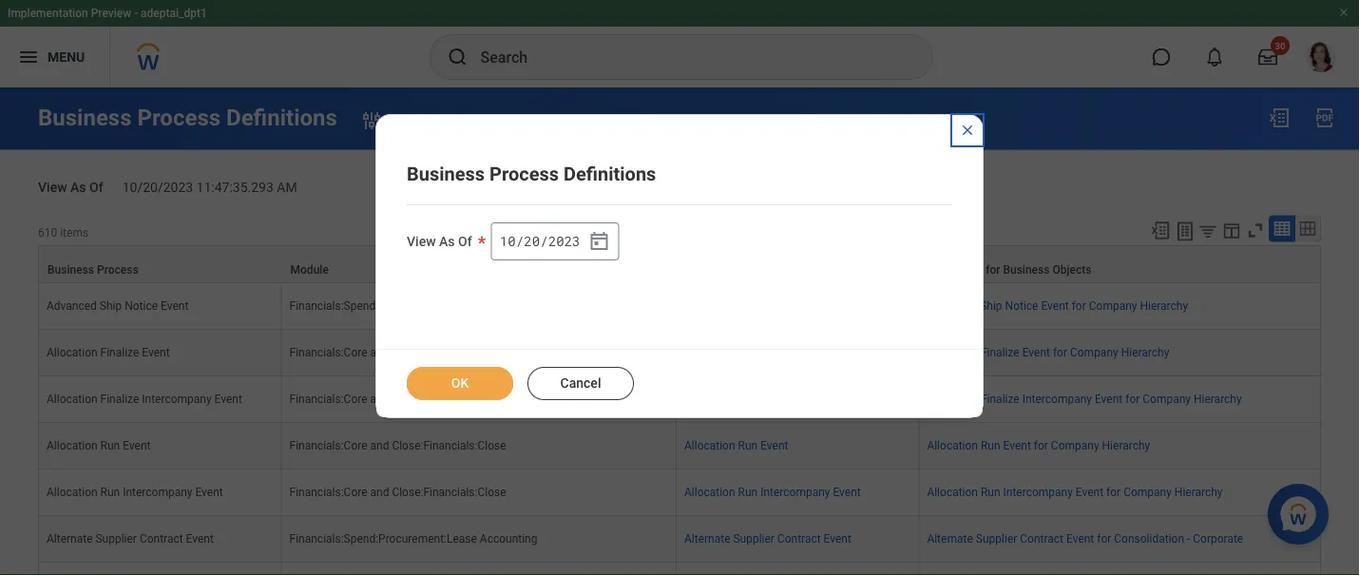 Task type: vqa. For each thing, say whether or not it's contained in the screenshot.
rightmost star 'icon'
no



Task type: locate. For each thing, give the bounding box(es) containing it.
as up items at left top
[[70, 179, 86, 195]]

1 allocation run intercompany event from the left
[[47, 485, 223, 498]]

2 contract from the left
[[777, 532, 821, 545]]

finalize
[[100, 345, 139, 359], [738, 345, 777, 359], [981, 345, 1020, 359], [100, 392, 139, 405], [981, 392, 1020, 405]]

/
[[516, 233, 524, 250], [540, 233, 548, 250]]

2 close:financials:close from the top
[[392, 392, 506, 405]]

1 horizontal spatial as
[[439, 234, 455, 250]]

2 horizontal spatial contract
[[1020, 532, 1064, 545]]

of inside business process definitions dialog
[[458, 234, 472, 250]]

allocation finalize event down advanced ship notice event
[[47, 345, 170, 359]]

as inside business process definitions dialog
[[439, 234, 455, 250]]

financials:core and close:financials:close up financials:spend:procurement:lease
[[289, 485, 506, 498]]

view inside business process definitions main content
[[38, 179, 67, 195]]

2 ship from the left
[[980, 299, 1003, 312]]

notice down definitions for business objects
[[1005, 299, 1038, 312]]

column header inside business process definitions main content
[[677, 245, 920, 283]]

1 horizontal spatial /
[[540, 233, 548, 250]]

financials:core and close:financials:close for allocation run event
[[289, 439, 506, 452]]

2 notice from the left
[[1005, 299, 1038, 312]]

0 horizontal spatial as
[[70, 179, 86, 195]]

for inside popup button
[[986, 263, 1000, 276]]

- inside banner
[[134, 7, 138, 20]]

of for view as of element
[[89, 179, 103, 195]]

row containing allocation run event
[[38, 422, 1321, 469]]

allocation finalize event for company hierarchy link
[[927, 345, 1170, 359]]

expand table image
[[1299, 219, 1318, 238]]

allocation run intercompany event link
[[684, 485, 861, 498]]

financials:core for allocation run event
[[289, 439, 367, 452]]

1 ship from the left
[[100, 299, 122, 312]]

definitions
[[226, 104, 337, 131], [564, 163, 656, 185], [928, 263, 983, 276]]

financials:core for allocation run intercompany event
[[289, 485, 367, 498]]

ship down definitions for business objects
[[980, 299, 1003, 312]]

toolbar inside business process definitions main content
[[1142, 215, 1321, 245]]

advanced down definitions for business objects
[[927, 299, 977, 312]]

financials:core and close:financials:close for allocation finalize intercompany event
[[289, 392, 506, 405]]

advanced down business process
[[47, 299, 97, 312]]

1 vertical spatial definitions
[[564, 163, 656, 185]]

as
[[70, 179, 86, 195], [439, 234, 455, 250]]

financials:core and close:financials:close down ok button
[[289, 439, 506, 452]]

intercompany for allocation run intercompany event for company hierarchy link
[[1003, 485, 1073, 498]]

business process definitions
[[38, 104, 337, 131], [407, 163, 656, 185]]

3 financials:core and close:financials:close from the top
[[289, 439, 506, 452]]

allocation run intercompany event down allocation finalize intercompany event
[[47, 485, 223, 498]]

process up view as of element
[[137, 104, 221, 131]]

alternate supplier contract event for consolidation - corporate
[[927, 532, 1244, 545]]

0 horizontal spatial of
[[89, 179, 103, 195]]

allocation run intercompany event for company hierarchy
[[927, 485, 1223, 498]]

/ right 10
[[516, 233, 524, 250]]

corporate
[[1193, 532, 1244, 545]]

items
[[60, 226, 88, 239]]

1 notice from the left
[[125, 299, 158, 312]]

1 vertical spatial -
[[1187, 532, 1190, 545]]

module
[[290, 263, 329, 276]]

change selection image
[[360, 109, 383, 132]]

allocation run intercompany event up the alternate supplier contract event link
[[684, 485, 861, 498]]

allocation finalize intercompany event
[[47, 392, 242, 405]]

as inside business process definitions main content
[[70, 179, 86, 195]]

close:financials:close for allocation finalize event
[[392, 345, 506, 359]]

0 horizontal spatial advanced
[[47, 299, 97, 312]]

1 horizontal spatial -
[[1187, 532, 1190, 545]]

2 vertical spatial definitions
[[928, 263, 983, 276]]

hierarchy for allocation finalize intercompany event for company hierarchy
[[1194, 392, 1242, 405]]

advanced
[[47, 299, 97, 312], [927, 299, 977, 312]]

advanced for advanced ship notice event for company hierarchy
[[927, 299, 977, 312]]

business process definitions up 20
[[407, 163, 656, 185]]

definitions inside dialog
[[564, 163, 656, 185]]

2 allocation run intercompany event from the left
[[684, 485, 861, 498]]

3 close:financials:close from the top
[[392, 439, 506, 452]]

and
[[465, 299, 484, 312], [370, 345, 389, 359], [370, 392, 389, 405], [370, 439, 389, 452], [370, 485, 389, 498]]

1 horizontal spatial allocation run intercompany event
[[684, 485, 861, 498]]

contract
[[140, 532, 183, 545], [777, 532, 821, 545], [1020, 532, 1064, 545]]

4 row from the top
[[38, 376, 1321, 422]]

business process definitions inside main content
[[38, 104, 337, 131]]

4 financials:core from the top
[[289, 485, 367, 498]]

7 row from the top
[[38, 516, 1321, 562]]

advanced ship notice event
[[47, 299, 189, 312]]

0 vertical spatial definitions
[[226, 104, 337, 131]]

view as of left 10
[[407, 234, 472, 250]]

0 horizontal spatial view as of
[[38, 179, 103, 195]]

business
[[38, 104, 132, 131], [407, 163, 485, 185], [48, 263, 94, 276], [1003, 263, 1050, 276]]

supplier
[[96, 532, 137, 545], [733, 532, 775, 545], [976, 532, 1017, 545]]

financials:core for allocation finalize event
[[289, 345, 367, 359]]

610 items
[[38, 226, 88, 239]]

run
[[100, 439, 120, 452], [738, 439, 758, 452], [981, 439, 1001, 452], [100, 485, 120, 498], [738, 485, 758, 498], [981, 485, 1001, 498]]

close:financials:close
[[392, 345, 506, 359], [392, 392, 506, 405], [392, 439, 506, 452], [392, 485, 506, 498]]

allocation run event for company hierarchy
[[927, 439, 1150, 452]]

ship for advanced ship notice event for company hierarchy
[[980, 299, 1003, 312]]

1 contract from the left
[[140, 532, 183, 545]]

0 horizontal spatial business process definitions
[[38, 104, 337, 131]]

1 supplier from the left
[[96, 532, 137, 545]]

process up 20
[[490, 163, 559, 185]]

allocation run event down allocation finalize intercompany event
[[47, 439, 151, 452]]

close:financials:close up ok
[[392, 345, 506, 359]]

1 close:financials:close from the top
[[392, 345, 506, 359]]

1 horizontal spatial contract
[[777, 532, 821, 545]]

objects
[[1053, 263, 1092, 276]]

3 contract from the left
[[1020, 532, 1064, 545]]

contract for the alternate supplier contract event link
[[777, 532, 821, 545]]

close:financials:close up "financials:spend:procurement:lease accounting"
[[392, 485, 506, 498]]

1 horizontal spatial definitions
[[564, 163, 656, 185]]

process
[[137, 104, 221, 131], [490, 163, 559, 185], [97, 263, 138, 276]]

0 horizontal spatial allocation run intercompany event
[[47, 485, 223, 498]]

view up 610
[[38, 179, 67, 195]]

company
[[1089, 299, 1137, 312], [1070, 345, 1119, 359], [1143, 392, 1191, 405], [1051, 439, 1099, 452], [1124, 485, 1172, 498]]

row containing allocation finalize event
[[38, 329, 1321, 376]]

am
[[277, 179, 297, 195]]

1 horizontal spatial business process definitions
[[407, 163, 656, 185]]

2 horizontal spatial definitions
[[928, 263, 983, 276]]

0 vertical spatial -
[[134, 7, 138, 20]]

1 horizontal spatial advanced
[[927, 299, 977, 312]]

2 vertical spatial process
[[97, 263, 138, 276]]

intercompany for the allocation run intercompany event link
[[761, 485, 830, 498]]

2 alternate from the left
[[684, 532, 731, 545]]

for
[[986, 263, 1000, 276], [1072, 299, 1086, 312], [1053, 345, 1068, 359], [1126, 392, 1140, 405], [1034, 439, 1048, 452], [1107, 485, 1121, 498], [1097, 532, 1112, 545]]

1 horizontal spatial allocation finalize event
[[684, 345, 808, 359]]

1 alternate from the left
[[47, 532, 93, 545]]

cell
[[677, 283, 920, 329], [677, 376, 920, 422], [38, 562, 282, 575], [282, 562, 677, 575], [677, 562, 920, 575], [920, 562, 1321, 575]]

allocation
[[47, 345, 98, 359], [684, 345, 735, 359], [927, 345, 978, 359], [47, 392, 98, 405], [927, 392, 978, 405], [47, 439, 98, 452], [684, 439, 735, 452], [927, 439, 978, 452], [47, 485, 98, 498], [684, 485, 735, 498], [927, 485, 978, 498]]

view
[[38, 179, 67, 195], [407, 234, 436, 250]]

0 horizontal spatial view
[[38, 179, 67, 195]]

1 vertical spatial business process definitions
[[407, 163, 656, 185]]

1 horizontal spatial ship
[[980, 299, 1003, 312]]

2 allocation finalize event from the left
[[684, 345, 808, 359]]

2 advanced from the left
[[927, 299, 977, 312]]

alternate supplier contract event link
[[684, 532, 852, 545]]

export to worksheets image
[[1174, 220, 1197, 243]]

0 horizontal spatial allocation run event
[[47, 439, 151, 452]]

event
[[161, 299, 189, 312], [1041, 299, 1069, 312], [142, 345, 170, 359], [780, 345, 808, 359], [1023, 345, 1050, 359], [214, 392, 242, 405], [1095, 392, 1123, 405], [123, 439, 151, 452], [761, 439, 788, 452], [1003, 439, 1031, 452], [195, 485, 223, 498], [833, 485, 861, 498], [1076, 485, 1104, 498], [186, 532, 214, 545], [824, 532, 852, 545], [1067, 532, 1094, 545]]

0 horizontal spatial -
[[134, 7, 138, 20]]

1 horizontal spatial allocation run event
[[684, 439, 788, 452]]

row containing alternate supplier contract event
[[38, 516, 1321, 562]]

1 horizontal spatial of
[[458, 234, 472, 250]]

allocation run intercompany event for company hierarchy link
[[927, 485, 1223, 498]]

10/20/2023 11:47:35.293 am
[[122, 179, 297, 195]]

alternate
[[47, 532, 93, 545], [684, 532, 731, 545], [927, 532, 973, 545]]

4 financials:core and close:financials:close from the top
[[289, 485, 506, 498]]

0 horizontal spatial allocation finalize event
[[47, 345, 170, 359]]

0 vertical spatial process
[[137, 104, 221, 131]]

1 horizontal spatial supplier
[[733, 532, 775, 545]]

run for allocation run intercompany event for company hierarchy link
[[981, 485, 1001, 498]]

2 row from the top
[[38, 283, 1321, 329]]

process up advanced ship notice event
[[97, 263, 138, 276]]

notice for advanced ship notice event
[[125, 299, 158, 312]]

1 horizontal spatial alternate supplier contract event
[[684, 532, 852, 545]]

0 horizontal spatial alternate supplier contract event
[[47, 532, 214, 545]]

financials:core and close:financials:close for allocation finalize event
[[289, 345, 506, 359]]

company for advanced ship notice event for company hierarchy
[[1089, 299, 1137, 312]]

2 supplier from the left
[[733, 532, 775, 545]]

view up financials:spend:spend:receiving and returns
[[407, 234, 436, 250]]

view as of inside business process definitions main content
[[38, 179, 103, 195]]

advanced ship notice event for company hierarchy link
[[927, 299, 1188, 312]]

finalize for the allocation finalize intercompany event for company hierarchy link
[[981, 392, 1020, 405]]

1 vertical spatial view as of
[[407, 234, 472, 250]]

as for view as of element
[[70, 179, 86, 195]]

- right preview at the left top of the page
[[134, 7, 138, 20]]

2 horizontal spatial alternate
[[927, 532, 973, 545]]

5 row from the top
[[38, 422, 1321, 469]]

implementation preview -   adeptai_dpt1 banner
[[0, 0, 1359, 87]]

0 vertical spatial of
[[89, 179, 103, 195]]

view for view as of element
[[38, 179, 67, 195]]

0 horizontal spatial contract
[[140, 532, 183, 545]]

8 row from the top
[[38, 562, 1321, 575]]

1 vertical spatial view
[[407, 234, 436, 250]]

and for advanced ship notice event
[[465, 299, 484, 312]]

10 / 20 / 2023
[[500, 233, 580, 250]]

10/20/2023
[[122, 179, 193, 195]]

business process button
[[39, 246, 281, 282]]

view as of up items at left top
[[38, 179, 103, 195]]

1 row from the top
[[38, 245, 1321, 283]]

1 vertical spatial of
[[458, 234, 472, 250]]

view printable version (pdf) image
[[1314, 106, 1337, 129]]

finalize for allocation finalize event link
[[738, 345, 777, 359]]

implementation preview -   adeptai_dpt1
[[8, 7, 207, 20]]

toolbar
[[1142, 215, 1321, 245]]

allocation run event
[[47, 439, 151, 452], [684, 439, 788, 452]]

0 horizontal spatial ship
[[100, 299, 122, 312]]

1 vertical spatial process
[[490, 163, 559, 185]]

supplier for alternate supplier contract event for consolidation - corporate link on the bottom
[[976, 532, 1017, 545]]

column header
[[677, 245, 920, 283]]

close:financials:close for allocation run intercompany event
[[392, 485, 506, 498]]

alternate for the alternate supplier contract event link
[[684, 532, 731, 545]]

of left 10
[[458, 234, 472, 250]]

definitions inside popup button
[[928, 263, 983, 276]]

2 alternate supplier contract event from the left
[[684, 532, 852, 545]]

3 alternate from the left
[[927, 532, 973, 545]]

as left 10
[[439, 234, 455, 250]]

610
[[38, 226, 57, 239]]

1 financials:core and close:financials:close from the top
[[289, 345, 506, 359]]

/ right 20
[[540, 233, 548, 250]]

alternate supplier contract event
[[47, 532, 214, 545], [684, 532, 852, 545]]

0 vertical spatial business process definitions
[[38, 104, 337, 131]]

1 advanced from the left
[[47, 299, 97, 312]]

of
[[89, 179, 103, 195], [458, 234, 472, 250]]

ship down business process
[[100, 299, 122, 312]]

1 horizontal spatial notice
[[1005, 299, 1038, 312]]

financials:core and close:financials:close
[[289, 345, 506, 359], [289, 392, 506, 405], [289, 439, 506, 452], [289, 485, 506, 498]]

returns
[[487, 299, 526, 312]]

3 financials:core from the top
[[289, 439, 367, 452]]

3 supplier from the left
[[976, 532, 1017, 545]]

ship
[[100, 299, 122, 312], [980, 299, 1003, 312]]

hierarchy
[[1140, 299, 1188, 312], [1121, 345, 1170, 359], [1194, 392, 1242, 405], [1102, 439, 1150, 452], [1175, 485, 1223, 498]]

profile logan mcneil element
[[1295, 36, 1348, 78]]

allocation finalize event
[[47, 345, 170, 359], [684, 345, 808, 359]]

3 row from the top
[[38, 329, 1321, 376]]

business process definitions up view as of element
[[38, 104, 337, 131]]

0 vertical spatial as
[[70, 179, 86, 195]]

1 horizontal spatial alternate
[[684, 532, 731, 545]]

2 horizontal spatial supplier
[[976, 532, 1017, 545]]

close:financials:close down ok
[[392, 392, 506, 405]]

1 horizontal spatial view
[[407, 234, 436, 250]]

notice down business process popup button
[[125, 299, 158, 312]]

1 vertical spatial as
[[439, 234, 455, 250]]

alternate for alternate supplier contract event for consolidation - corporate link on the bottom
[[927, 532, 973, 545]]

1 horizontal spatial view as of
[[407, 234, 472, 250]]

business process definitions dialog
[[375, 114, 984, 418]]

notice
[[125, 299, 158, 312], [1005, 299, 1038, 312]]

11:47:35.293
[[196, 179, 274, 195]]

of left 10/20/2023
[[89, 179, 103, 195]]

- inside row
[[1187, 532, 1190, 545]]

6 row from the top
[[38, 469, 1321, 516]]

alternate supplier contract event for consolidation - corporate link
[[927, 532, 1244, 545]]

0 horizontal spatial notice
[[125, 299, 158, 312]]

view as of element
[[122, 168, 297, 196]]

view as of
[[38, 179, 103, 195], [407, 234, 472, 250]]

1 financials:core from the top
[[289, 345, 367, 359]]

1 allocation run event from the left
[[47, 439, 151, 452]]

2 financials:core and close:financials:close from the top
[[289, 392, 506, 405]]

0 vertical spatial view
[[38, 179, 67, 195]]

financials:core for allocation finalize intercompany event
[[289, 392, 367, 405]]

financials:core and close:financials:close down financials:spend:spend:receiving and returns
[[289, 345, 506, 359]]

0 horizontal spatial alternate
[[47, 532, 93, 545]]

row
[[38, 245, 1321, 283], [38, 283, 1321, 329], [38, 329, 1321, 376], [38, 376, 1321, 422], [38, 422, 1321, 469], [38, 469, 1321, 516], [38, 516, 1321, 562], [38, 562, 1321, 575]]

intercompany
[[142, 392, 212, 405], [1023, 392, 1092, 405], [123, 485, 192, 498], [761, 485, 830, 498], [1003, 485, 1073, 498]]

financials:core and close:financials:close down ok
[[289, 392, 506, 405]]

financials:core
[[289, 345, 367, 359], [289, 392, 367, 405], [289, 439, 367, 452], [289, 485, 367, 498]]

allocation run event up the allocation run intercompany event link
[[684, 439, 788, 452]]

4 close:financials:close from the top
[[392, 485, 506, 498]]

of inside business process definitions main content
[[89, 179, 103, 195]]

allocation finalize event up allocation run event link
[[684, 345, 808, 359]]

close:financials:close down ok button
[[392, 439, 506, 452]]

0 vertical spatial view as of
[[38, 179, 103, 195]]

view as of inside business process definitions dialog
[[407, 234, 472, 250]]

0 horizontal spatial supplier
[[96, 532, 137, 545]]

0 horizontal spatial definitions
[[226, 104, 337, 131]]

2 financials:core from the top
[[289, 392, 367, 405]]

- left corporate
[[1187, 532, 1190, 545]]

export to excel image
[[1268, 106, 1291, 129]]

view inside business process definitions dialog
[[407, 234, 436, 250]]

-
[[134, 7, 138, 20], [1187, 532, 1190, 545]]

allocation run intercompany event
[[47, 485, 223, 498], [684, 485, 861, 498]]

0 horizontal spatial /
[[516, 233, 524, 250]]

business inside popup button
[[48, 263, 94, 276]]



Task type: describe. For each thing, give the bounding box(es) containing it.
notice for advanced ship notice event for company hierarchy
[[1005, 299, 1038, 312]]

cancel button
[[528, 367, 634, 400]]

process inside dialog
[[490, 163, 559, 185]]

1 allocation finalize event from the left
[[47, 345, 170, 359]]

adeptai_dpt1
[[141, 7, 207, 20]]

allocation finalize event link
[[684, 345, 808, 359]]

company for allocation run intercompany event for company hierarchy
[[1124, 485, 1172, 498]]

of for 'view as of' group
[[458, 234, 472, 250]]

allocation finalize intercompany event for company hierarchy
[[927, 392, 1242, 405]]

definitions for business objects
[[928, 263, 1092, 276]]

run for the allocation run intercompany event link
[[738, 485, 758, 498]]

run for the "allocation run event for company hierarchy" 'link'
[[981, 439, 1001, 452]]

1 alternate supplier contract event from the left
[[47, 532, 214, 545]]

business process definitions main content
[[0, 87, 1359, 575]]

row containing allocation finalize intercompany event
[[38, 376, 1321, 422]]

preview
[[91, 7, 131, 20]]

row containing advanced ship notice event
[[38, 283, 1321, 329]]

click to view/edit grid preferences image
[[1222, 220, 1242, 241]]

view as of for view as of element
[[38, 179, 103, 195]]

2 / from the left
[[540, 233, 548, 250]]

business inside popup button
[[1003, 263, 1050, 276]]

ship for advanced ship notice event
[[100, 299, 122, 312]]

as for 'view as of' group
[[439, 234, 455, 250]]

row containing allocation run intercompany event
[[38, 469, 1321, 516]]

table image
[[1273, 219, 1292, 238]]

financials:spend:procurement:lease accounting
[[289, 532, 538, 545]]

20
[[524, 233, 540, 250]]

notifications large image
[[1205, 48, 1224, 67]]

run for allocation run event link
[[738, 439, 758, 452]]

1 / from the left
[[516, 233, 524, 250]]

and for allocation finalize intercompany event
[[370, 392, 389, 405]]

close:financials:close for allocation run event
[[392, 439, 506, 452]]

10
[[500, 233, 516, 250]]

close environment banner image
[[1338, 7, 1350, 18]]

business process definitions inside dialog
[[407, 163, 656, 185]]

2 allocation run event from the left
[[684, 439, 788, 452]]

company for allocation finalize intercompany event for company hierarchy
[[1143, 392, 1191, 405]]

and for allocation run event
[[370, 439, 389, 452]]

select to filter grid data image
[[1198, 221, 1219, 241]]

business process
[[48, 263, 138, 276]]

and for allocation run intercompany event
[[370, 485, 389, 498]]

inbox large image
[[1259, 48, 1278, 67]]

row containing business process
[[38, 245, 1321, 283]]

module button
[[282, 246, 676, 282]]

implementation
[[8, 7, 88, 20]]

financials:spend:procurement:lease
[[289, 532, 477, 545]]

advanced ship notice event for company hierarchy
[[927, 299, 1188, 312]]

ok button
[[407, 367, 513, 400]]

allocation run event link
[[684, 439, 788, 452]]

financials:spend:spend:receiving
[[289, 299, 462, 312]]

view as of for 'view as of' group
[[407, 234, 472, 250]]

hierarchy for advanced ship notice event for company hierarchy
[[1140, 299, 1188, 312]]

business inside dialog
[[407, 163, 485, 185]]

intercompany for the allocation finalize intercompany event for company hierarchy link
[[1023, 392, 1092, 405]]

hierarchy for allocation run intercompany event for company hierarchy
[[1175, 485, 1223, 498]]

ok
[[451, 375, 469, 391]]

calendar image
[[588, 230, 611, 253]]

financials:core and close:financials:close for allocation run intercompany event
[[289, 485, 506, 498]]

definitions for business objects button
[[920, 246, 1320, 282]]

allocation run event for company hierarchy link
[[927, 439, 1150, 452]]

export to excel image
[[1150, 220, 1171, 241]]

advanced for advanced ship notice event
[[47, 299, 97, 312]]

consolidation
[[1114, 532, 1184, 545]]

2023
[[548, 233, 580, 250]]

process inside popup button
[[97, 263, 138, 276]]

and for allocation finalize event
[[370, 345, 389, 359]]

view for 'view as of' group
[[407, 234, 436, 250]]

search image
[[446, 46, 469, 68]]

close business process definitions image
[[960, 123, 975, 138]]

fullscreen image
[[1245, 220, 1266, 241]]

cancel
[[560, 375, 601, 391]]

supplier for the alternate supplier contract event link
[[733, 532, 775, 545]]

finalize for allocation finalize event for company hierarchy link
[[981, 345, 1020, 359]]

accounting
[[480, 532, 538, 545]]

financials:spend:spend:receiving and returns
[[289, 299, 526, 312]]

allocation finalize event for company hierarchy
[[927, 345, 1170, 359]]

allocation finalize intercompany event for company hierarchy link
[[927, 392, 1242, 405]]

view as of group
[[491, 222, 620, 260]]

contract for alternate supplier contract event for consolidation - corporate link on the bottom
[[1020, 532, 1064, 545]]



